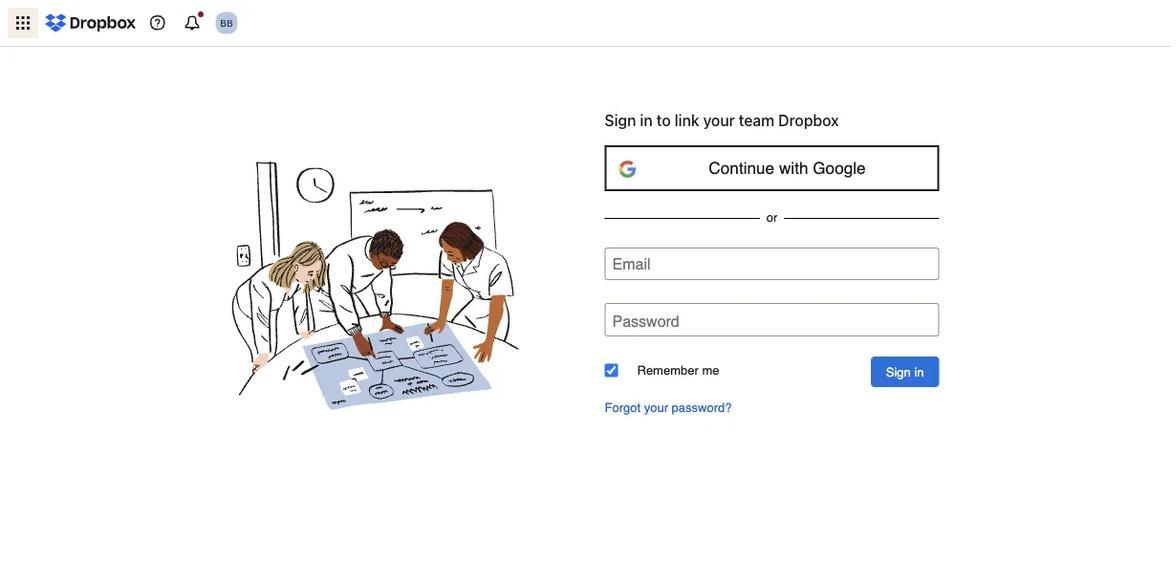 Task type: locate. For each thing, give the bounding box(es) containing it.
0 vertical spatial sign
[[605, 111, 636, 130]]

in inside the sign in button
[[914, 365, 924, 379]]

sign inside button
[[886, 365, 911, 379]]

0 vertical spatial your
[[703, 111, 735, 130]]

remember me
[[637, 363, 720, 378]]

continue with google
[[709, 159, 866, 177]]

1 vertical spatial sign
[[886, 365, 911, 379]]

Remember me checkbox
[[605, 364, 618, 377]]

your
[[703, 111, 735, 130], [644, 400, 668, 415]]

team
[[739, 111, 775, 130]]

1 horizontal spatial sign
[[886, 365, 911, 379]]

sign
[[605, 111, 636, 130], [886, 365, 911, 379]]

or
[[767, 210, 778, 225]]

1 horizontal spatial your
[[703, 111, 735, 130]]

Email email field
[[605, 248, 939, 280]]

password
[[612, 312, 680, 330]]

0 vertical spatial in
[[640, 111, 653, 130]]

global header element
[[0, 0, 1171, 47]]

bb
[[220, 17, 233, 28]]

continue
[[709, 159, 775, 177]]

continue with google button
[[605, 145, 939, 191]]

0 horizontal spatial in
[[640, 111, 653, 130]]

your right forgot
[[644, 400, 668, 415]]

1 horizontal spatial in
[[914, 365, 924, 379]]

0 horizontal spatial your
[[644, 400, 668, 415]]

1 vertical spatial your
[[644, 400, 668, 415]]

in
[[640, 111, 653, 130], [914, 365, 924, 379]]

link
[[675, 111, 700, 130]]

1 vertical spatial in
[[914, 365, 924, 379]]

0 horizontal spatial sign
[[605, 111, 636, 130]]

email
[[612, 255, 651, 273]]

remember
[[637, 363, 699, 378]]

sign in button
[[871, 357, 939, 387]]

forgot
[[605, 400, 641, 415]]

your right link
[[703, 111, 735, 130]]

sign for sign in to link your team dropbox
[[605, 111, 636, 130]]

dropbox
[[779, 111, 839, 130]]

with
[[779, 159, 808, 177]]



Task type: describe. For each thing, give the bounding box(es) containing it.
sign in to link your team dropbox
[[605, 111, 839, 130]]

dropbox logo - go to the homepage image
[[38, 8, 142, 38]]

to
[[657, 111, 671, 130]]

in for sign in
[[914, 365, 924, 379]]

bb button
[[211, 8, 242, 38]]

sign for sign in
[[886, 365, 911, 379]]

forgot your password?
[[605, 400, 732, 415]]

me
[[702, 363, 720, 378]]

sign in
[[886, 365, 924, 379]]

in for sign in to link your team dropbox
[[640, 111, 653, 130]]

forgot your password? link
[[605, 400, 939, 415]]

google
[[813, 159, 866, 177]]

password?
[[672, 400, 732, 415]]

Password password field
[[605, 303, 939, 337]]



Task type: vqa. For each thing, say whether or not it's contained in the screenshot.
list
no



